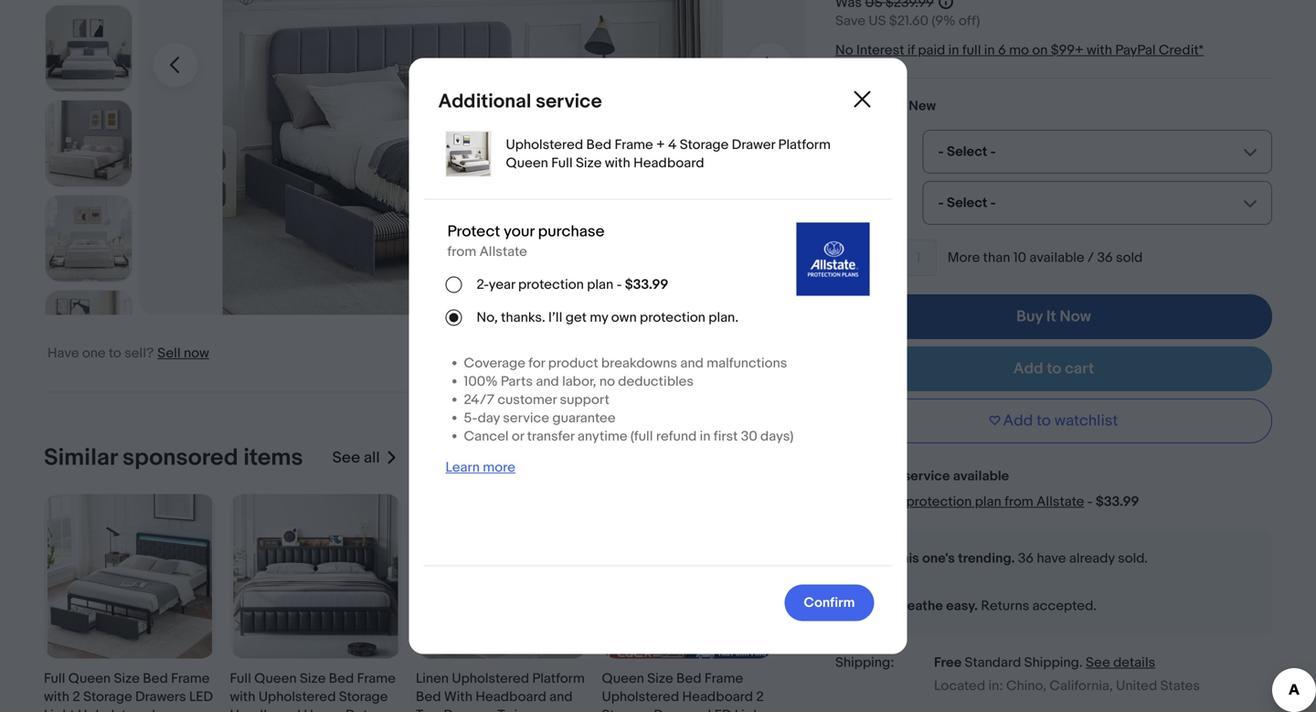 Task type: vqa. For each thing, say whether or not it's contained in the screenshot.
first very from the right
no



Task type: locate. For each thing, give the bounding box(es) containing it.
queen inside 'full queen size bed frame with upholstered storage headboard heavy du'
[[254, 671, 297, 687]]

1 horizontal spatial led
[[708, 708, 732, 712]]

on right mo
[[1033, 42, 1048, 59]]

to left watchlist
[[1037, 412, 1052, 431]]

see right '.'
[[1086, 655, 1111, 671]]

1 in from the left
[[949, 42, 960, 59]]

led for frame
[[189, 689, 213, 706]]

1 vertical spatial on
[[672, 444, 685, 458]]

add left cart
[[1014, 360, 1044, 379]]

with inside full queen size bed frame with 2 storage drawers led light upholster
[[44, 689, 69, 706]]

add for add to watchlist
[[1004, 412, 1034, 431]]

located
[[935, 678, 986, 695]]

sell
[[158, 345, 181, 362]]

1 horizontal spatial 36
[[1098, 250, 1114, 266]]

see all link
[[332, 444, 398, 472]]

available
[[1030, 250, 1085, 266], [954, 468, 1010, 485]]

full
[[44, 671, 65, 687], [230, 671, 251, 687]]

2 queen from the left
[[254, 671, 297, 687]]

to for add to cart
[[1047, 360, 1062, 379]]

with inside 'full queen size bed frame with upholstered storage headboard heavy du'
[[230, 689, 256, 706]]

1 vertical spatial led
[[708, 708, 732, 712]]

drawers inside the linen upholstered platform bed with headboard and two drawers twin
[[444, 708, 495, 712]]

full
[[963, 42, 982, 59]]

add to cart
[[1014, 360, 1095, 379]]

2 inside queen size bed frame upholstered headboard 2 storage drawers led lig
[[757, 689, 764, 706]]

now
[[184, 345, 209, 362]]

1 horizontal spatial drawers
[[444, 708, 495, 712]]

to inside add to cart link
[[1047, 360, 1062, 379]]

bed inside queen size bed frame upholstered headboard 2 storage drawers led lig
[[677, 671, 702, 687]]

with details__icon image left this at bottom
[[857, 548, 873, 570]]

items
[[244, 444, 303, 472]]

in
[[949, 42, 960, 59], [985, 42, 996, 59]]

add to watchlist
[[1004, 412, 1119, 431]]

bed inside the linen upholstered platform bed with headboard and two drawers twin
[[416, 689, 441, 706]]

headboard inside queen size bed frame upholstered headboard 2 storage drawers led lig
[[683, 689, 754, 706]]

in left 6 at the right top
[[985, 42, 996, 59]]

watchlist
[[1055, 412, 1119, 431]]

upholstered up with
[[452, 671, 530, 687]]

headboard
[[476, 689, 547, 706], [683, 689, 754, 706], [230, 708, 301, 712]]

0 horizontal spatial drawers
[[135, 689, 186, 706]]

accepted.
[[1033, 598, 1097, 615]]

0 horizontal spatial available
[[954, 468, 1010, 485]]

drawers for frame
[[135, 689, 186, 706]]

similar sponsored items
[[44, 444, 303, 472]]

to inside add to watchlist button
[[1037, 412, 1052, 431]]

confirm button
[[785, 585, 875, 621]]

breathe
[[894, 598, 944, 615]]

1 horizontal spatial headboard
[[476, 689, 547, 706]]

2 horizontal spatial frame
[[705, 671, 744, 687]]

queen inside full queen size bed frame with 2 storage drawers led light upholster
[[68, 671, 111, 687]]

2 horizontal spatial drawers
[[654, 708, 705, 712]]

0 vertical spatial add
[[1014, 360, 1044, 379]]

add inside button
[[1004, 412, 1034, 431]]

2 horizontal spatial headboard
[[683, 689, 754, 706]]

buy it now
[[1017, 307, 1092, 327]]

with details__icon image right confirm
[[856, 597, 874, 616]]

1 vertical spatial add
[[1004, 412, 1034, 431]]

$33.99
[[1096, 494, 1140, 510]]

storage
[[83, 689, 132, 706], [339, 689, 388, 706], [602, 708, 651, 712]]

3 queen from the left
[[602, 671, 645, 687]]

available up plan
[[954, 468, 1010, 485]]

frame for full queen size bed frame with 2 storage drawers led light upholster
[[171, 671, 210, 687]]

0 vertical spatial led
[[189, 689, 213, 706]]

add to watchlist button
[[836, 399, 1273, 444]]

full inside 'full queen size bed frame with upholstered storage headboard heavy du'
[[230, 671, 251, 687]]

with
[[1087, 42, 1113, 59], [44, 689, 69, 706], [230, 689, 256, 706]]

storage for queen size bed frame upholstered headboard 2 storage drawers led lig
[[602, 708, 651, 712]]

1 horizontal spatial with
[[230, 689, 256, 706]]

1 vertical spatial see
[[1086, 655, 1111, 671]]

headboard for led
[[683, 689, 754, 706]]

add
[[1014, 360, 1044, 379], [1004, 412, 1034, 431]]

queen size bed frame upholstered headboard 2 storage drawers led lig link
[[602, 494, 774, 712]]

1 horizontal spatial queen
[[254, 671, 297, 687]]

already
[[1070, 551, 1116, 567]]

if
[[908, 42, 915, 59]]

linen upholstered platform bed with headboard and two drawers twin
[[416, 671, 585, 712]]

cart
[[1066, 360, 1095, 379]]

frame
[[171, 671, 210, 687], [357, 671, 396, 687], [705, 671, 744, 687]]

0 horizontal spatial with
[[44, 689, 69, 706]]

size
[[864, 195, 890, 211], [114, 671, 140, 687], [300, 671, 326, 687], [648, 671, 674, 687]]

save
[[836, 13, 866, 29]]

1 full from the left
[[44, 671, 65, 687]]

headboard inside the linen upholstered platform bed with headboard and two drawers twin
[[476, 689, 547, 706]]

Quantity: text field
[[901, 240, 937, 276]]

picture 5 of 27 image
[[46, 196, 132, 282]]

36 right /
[[1098, 250, 1114, 266]]

size inside queen size bed frame upholstered headboard 2 storage drawers led lig
[[648, 671, 674, 687]]

upholstered
[[452, 671, 530, 687], [259, 689, 336, 706], [602, 689, 680, 706]]

1 horizontal spatial storage
[[339, 689, 388, 706]]

1 horizontal spatial see
[[1086, 655, 1111, 671]]

storage inside 'full queen size bed frame with upholstered storage headboard heavy du'
[[339, 689, 388, 706]]

1 horizontal spatial 2
[[757, 689, 764, 706]]

1 horizontal spatial in
[[985, 42, 996, 59]]

bed inside 'full queen size bed frame with upholstered storage headboard heavy du'
[[329, 671, 354, 687]]

3 frame from the left
[[705, 671, 744, 687]]

drawers inside full queen size bed frame with 2 storage drawers led light upholster
[[135, 689, 186, 706]]

platform
[[533, 671, 585, 687]]

led inside queen size bed frame upholstered headboard 2 storage drawers led lig
[[708, 708, 732, 712]]

1 2 from the left
[[73, 689, 80, 706]]

have one to sell? sell now
[[48, 345, 209, 362]]

full for full queen size bed frame with upholstered storage headboard heavy du
[[230, 671, 251, 687]]

0 horizontal spatial in
[[949, 42, 960, 59]]

1 horizontal spatial full
[[230, 671, 251, 687]]

2 horizontal spatial storage
[[602, 708, 651, 712]]

full queen size bed frame with upholstered storage headboard heavy du
[[230, 671, 396, 712]]

see details link
[[1086, 655, 1156, 671]]

frame inside 'full queen size bed frame with upholstered storage headboard heavy du'
[[357, 671, 396, 687]]

1 vertical spatial with details__icon image
[[856, 597, 874, 616]]

shipping
[[1025, 655, 1080, 671]]

bed
[[836, 195, 861, 211], [143, 671, 168, 687], [329, 671, 354, 687], [677, 671, 702, 687], [416, 689, 441, 706]]

2 horizontal spatial queen
[[602, 671, 645, 687]]

see inside the free standard shipping . see details located in: chino, california, united states
[[1086, 655, 1111, 671]]

1 frame from the left
[[171, 671, 210, 687]]

36
[[1098, 250, 1114, 266], [1019, 551, 1034, 567]]

1 horizontal spatial on
[[1033, 42, 1048, 59]]

on
[[1033, 42, 1048, 59], [672, 444, 685, 458]]

0 horizontal spatial 2
[[73, 689, 80, 706]]

0 horizontal spatial headboard
[[230, 708, 301, 712]]

0 horizontal spatial full
[[44, 671, 65, 687]]

available inside additional service available 2-year protection plan from allstate - $33.99
[[954, 468, 1010, 485]]

2 for with
[[73, 689, 80, 706]]

free
[[935, 655, 962, 671]]

feedback
[[615, 444, 669, 458]]

0 horizontal spatial queen
[[68, 671, 111, 687]]

frame inside queen size bed frame upholstered headboard 2 storage drawers led lig
[[705, 671, 744, 687]]

1 horizontal spatial frame
[[357, 671, 396, 687]]

0 horizontal spatial on
[[672, 444, 685, 458]]

led
[[189, 689, 213, 706], [708, 708, 732, 712]]

bed inside full queen size bed frame with 2 storage drawers led light upholster
[[143, 671, 168, 687]]

led inside full queen size bed frame with 2 storage drawers led light upholster
[[189, 689, 213, 706]]

0 horizontal spatial upholstered
[[259, 689, 336, 706]]

upholstered up heavy
[[259, 689, 336, 706]]

0 vertical spatial available
[[1030, 250, 1085, 266]]

storage for full queen size bed frame with upholstered storage headboard heavy du
[[339, 689, 388, 706]]

to
[[109, 345, 121, 362], [1047, 360, 1062, 379], [1037, 412, 1052, 431]]

2
[[73, 689, 80, 706], [757, 689, 764, 706]]

drawers
[[135, 689, 186, 706], [444, 708, 495, 712], [654, 708, 705, 712]]

confirm
[[804, 595, 856, 611]]

in left the full
[[949, 42, 960, 59]]

bed for linen upholstered platform bed with headboard and two drawers twin
[[416, 689, 441, 706]]

frame inside full queen size bed frame with 2 storage drawers led light upholster
[[171, 671, 210, 687]]

0 vertical spatial with details__icon image
[[857, 548, 873, 570]]

bed for full queen size bed frame with 2 storage drawers led light upholster
[[143, 671, 168, 687]]

now
[[1060, 307, 1092, 327]]

2 horizontal spatial upholstered
[[602, 689, 680, 706]]

0 horizontal spatial frame
[[171, 671, 210, 687]]

2 frame from the left
[[357, 671, 396, 687]]

drawers inside queen size bed frame upholstered headboard 2 storage drawers led lig
[[654, 708, 705, 712]]

queen size bed frame upholstered headboard 2 storage drawers led lig
[[602, 671, 766, 712]]

36 left have
[[1019, 551, 1034, 567]]

0 horizontal spatial 36
[[1019, 551, 1034, 567]]

full inside full queen size bed frame with 2 storage drawers led light upholster
[[44, 671, 65, 687]]

with details__icon image
[[857, 548, 873, 570], [856, 597, 874, 616]]

see left all
[[332, 449, 360, 468]]

queen for 2
[[68, 671, 111, 687]]

queen
[[68, 671, 111, 687], [254, 671, 297, 687], [602, 671, 645, 687]]

see
[[332, 449, 360, 468], [1086, 655, 1111, 671]]

1 queen from the left
[[68, 671, 111, 687]]

add down add to cart
[[1004, 412, 1034, 431]]

available left /
[[1030, 250, 1085, 266]]

twin
[[498, 708, 525, 712]]

2 horizontal spatial with
[[1087, 42, 1113, 59]]

0 horizontal spatial see
[[332, 449, 360, 468]]

2 inside full queen size bed frame with 2 storage drawers led light upholster
[[73, 689, 80, 706]]

0 vertical spatial see
[[332, 449, 360, 468]]

0 horizontal spatial storage
[[83, 689, 132, 706]]

upholstered right and
[[602, 689, 680, 706]]

1 vertical spatial 36
[[1019, 551, 1034, 567]]

1 vertical spatial available
[[954, 468, 1010, 485]]

2 2 from the left
[[757, 689, 764, 706]]

0 horizontal spatial led
[[189, 689, 213, 706]]

to left cart
[[1047, 360, 1062, 379]]

/
[[1088, 250, 1095, 266]]

linen upholstered platform bed with headboard and two drawers twin link
[[416, 494, 588, 712]]

all
[[364, 449, 380, 468]]

1 horizontal spatial upholstered
[[452, 671, 530, 687]]

on left our
[[672, 444, 685, 458]]

storage for full queen size bed frame with 2 storage drawers led light upholster
[[83, 689, 132, 706]]

queen for upholstered
[[254, 671, 297, 687]]

storage inside queen size bed frame upholstered headboard 2 storage drawers led lig
[[602, 708, 651, 712]]

with for full queen size bed frame with 2 storage drawers led light upholster
[[44, 689, 69, 706]]

storage inside full queen size bed frame with 2 storage drawers led light upholster
[[83, 689, 132, 706]]

2 full from the left
[[230, 671, 251, 687]]



Task type: describe. For each thing, give the bounding box(es) containing it.
with for full queen size bed frame with upholstered storage headboard heavy du
[[230, 689, 256, 706]]

-
[[1088, 494, 1093, 510]]

this
[[894, 551, 920, 567]]

free standard shipping . see details located in: chino, california, united states
[[935, 655, 1201, 695]]

see all
[[332, 449, 380, 468]]

mo
[[1010, 42, 1030, 59]]

quantity:
[[836, 250, 893, 266]]

paid
[[919, 42, 946, 59]]

upholstered inside 'full queen size bed frame with upholstered storage headboard heavy du'
[[259, 689, 336, 706]]

picture 4 of 27 image
[[46, 101, 132, 187]]

more than 10 available / 36 sold
[[948, 250, 1143, 266]]

to right one
[[109, 345, 121, 362]]

feedback on our suggestions
[[615, 444, 774, 458]]

add for add to cart
[[1014, 360, 1044, 379]]

feedback on our suggestions link
[[615, 444, 774, 458]]

0 vertical spatial on
[[1033, 42, 1048, 59]]

with details__icon image for breathe
[[856, 597, 874, 616]]

size inside 'full queen size bed frame with upholstered storage headboard heavy du'
[[300, 671, 326, 687]]

off)
[[959, 13, 981, 29]]

bed for full queen size bed frame with upholstered storage headboard heavy du
[[329, 671, 354, 687]]

with details__icon image for this
[[857, 548, 873, 570]]

from
[[1005, 494, 1034, 510]]

sell?
[[125, 345, 154, 362]]

no interest if paid in full in 6 mo on $99+ with paypal credit*
[[836, 42, 1205, 59]]

full queen size bed frame with 2 storage drawers led light upholster link
[[44, 494, 215, 712]]

no
[[836, 42, 854, 59]]

linen
[[416, 671, 449, 687]]

$99+
[[1052, 42, 1084, 59]]

it
[[1047, 307, 1057, 327]]

condition:
[[836, 98, 902, 114]]

2 for headboard
[[757, 689, 764, 706]]

1 horizontal spatial available
[[1030, 250, 1085, 266]]

more
[[948, 250, 981, 266]]

drawers for with
[[444, 708, 495, 712]]

upholstered bed frame + 4 storage drawer platform queen full size with headboard - picture 1 of 27 image
[[139, 0, 807, 315]]

sold.
[[1119, 551, 1149, 567]]

See all text field
[[332, 449, 380, 468]]

0 vertical spatial 36
[[1098, 250, 1114, 266]]

to for add to watchlist
[[1037, 412, 1052, 431]]

this one's trending. 36 have already sold.
[[894, 551, 1149, 567]]

suggestions
[[707, 444, 774, 458]]

have
[[48, 345, 79, 362]]

condition: new
[[836, 98, 937, 114]]

full queen size bed frame with 2 storage drawers led light upholster
[[44, 671, 213, 712]]

service
[[904, 468, 951, 485]]

interest
[[857, 42, 905, 59]]

sell now link
[[158, 345, 209, 362]]

2-
[[865, 494, 877, 510]]

in:
[[989, 678, 1004, 695]]

add to cart link
[[836, 347, 1273, 392]]

than
[[984, 250, 1011, 266]]

drawers for upholstered
[[654, 708, 705, 712]]

us
[[869, 13, 887, 29]]

$21.60
[[890, 13, 929, 29]]

sold
[[1117, 250, 1143, 266]]

.
[[1080, 655, 1083, 671]]

details
[[1114, 655, 1156, 671]]

full queen size bed frame with upholstered storage headboard heavy du link
[[230, 494, 401, 712]]

plan
[[976, 494, 1002, 510]]

led for upholstered
[[708, 708, 732, 712]]

allstate
[[1037, 494, 1085, 510]]

one's
[[923, 551, 956, 567]]

additional
[[836, 468, 901, 485]]

easy.
[[947, 598, 979, 615]]

our
[[688, 444, 705, 458]]

standard
[[965, 655, 1022, 671]]

one
[[82, 345, 106, 362]]

have
[[1037, 551, 1067, 567]]

buy
[[1017, 307, 1044, 327]]

save us $21.60 (9% off)
[[836, 13, 981, 29]]

bed size
[[836, 195, 890, 211]]

and
[[550, 689, 573, 706]]

protection
[[907, 494, 973, 510]]

upholstered inside the linen upholstered platform bed with headboard and two drawers twin
[[452, 671, 530, 687]]

upholstered inside queen size bed frame upholstered headboard 2 storage drawers led lig
[[602, 689, 680, 706]]

paypal
[[1116, 42, 1156, 59]]

headboard for twin
[[476, 689, 547, 706]]

no interest if paid in full in 6 mo on $99+ with paypal credit* link
[[836, 42, 1205, 59]]

10
[[1014, 250, 1027, 266]]

california,
[[1050, 678, 1114, 695]]

headboard inside 'full queen size bed frame with upholstered storage headboard heavy du'
[[230, 708, 301, 712]]

frame for full queen size bed frame with upholstered storage headboard heavy du
[[357, 671, 396, 687]]

sponsored
[[123, 444, 238, 472]]

6
[[999, 42, 1007, 59]]

2 in from the left
[[985, 42, 996, 59]]

credit*
[[1159, 42, 1205, 59]]

light
[[44, 708, 75, 712]]

united
[[1117, 678, 1158, 695]]

similar
[[44, 444, 117, 472]]

returns
[[982, 598, 1030, 615]]

confirm dialog
[[0, 0, 1317, 712]]

year
[[877, 494, 904, 510]]

size inside full queen size bed frame with 2 storage drawers led light upholster
[[114, 671, 140, 687]]

picture 3 of 27 image
[[46, 6, 132, 92]]

new
[[909, 98, 937, 114]]

two
[[416, 708, 441, 712]]

shipping:
[[836, 655, 895, 671]]

chino,
[[1007, 678, 1047, 695]]

full for full queen size bed frame with 2 storage drawers led light upholster
[[44, 671, 65, 687]]

states
[[1161, 678, 1201, 695]]

breathe easy. returns accepted.
[[894, 598, 1097, 615]]

(9%
[[932, 13, 956, 29]]

queen inside queen size bed frame upholstered headboard 2 storage drawers led lig
[[602, 671, 645, 687]]

with
[[444, 689, 473, 706]]

buy it now link
[[836, 295, 1273, 339]]



